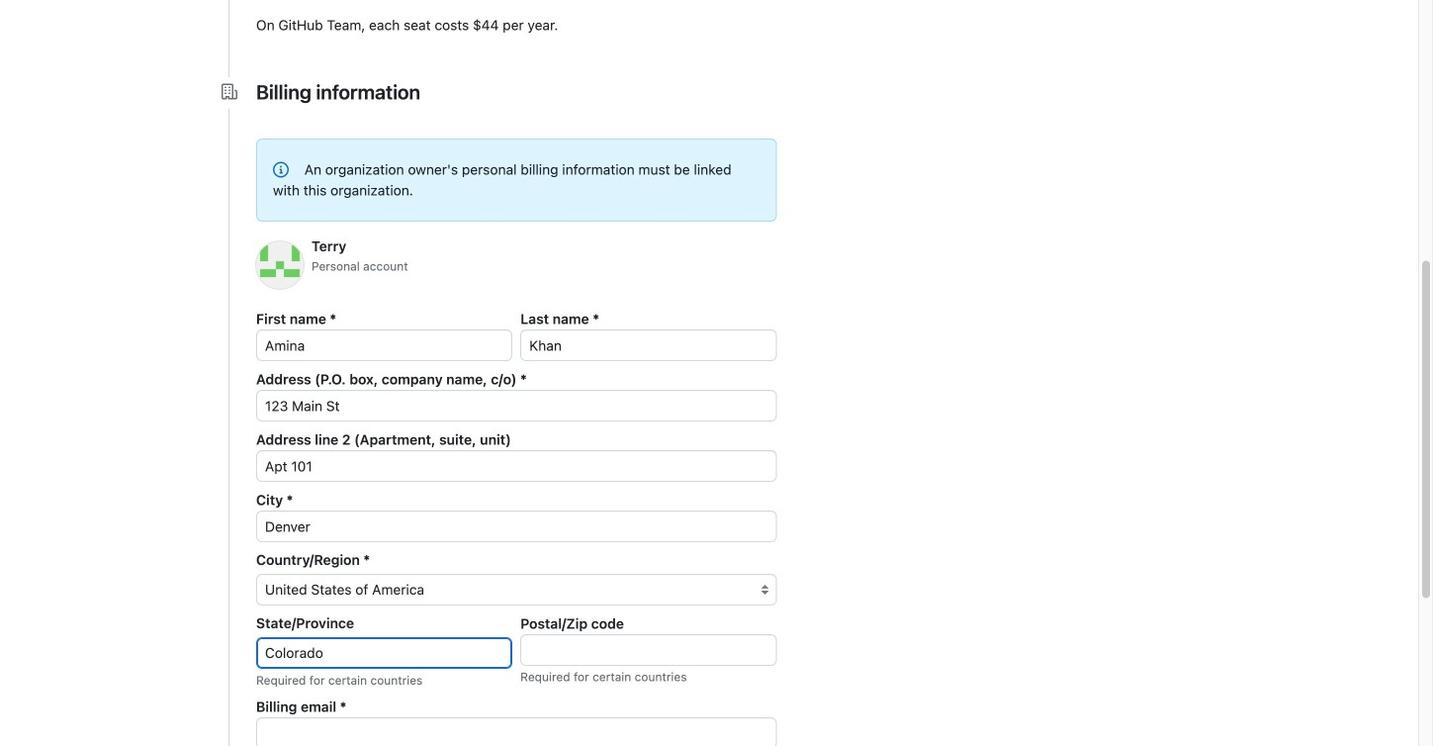 Task type: locate. For each thing, give the bounding box(es) containing it.
None text field
[[521, 330, 777, 361], [256, 390, 777, 422], [521, 330, 777, 361], [256, 390, 777, 422]]

@terryturtle85 image
[[256, 241, 304, 289]]

organization image
[[222, 84, 237, 99]]

None text field
[[256, 330, 513, 361], [256, 450, 777, 482], [256, 511, 777, 542], [521, 634, 777, 666], [256, 637, 513, 669], [256, 717, 777, 746], [256, 330, 513, 361], [256, 450, 777, 482], [256, 511, 777, 542], [521, 634, 777, 666], [256, 637, 513, 669], [256, 717, 777, 746]]



Task type: vqa. For each thing, say whether or not it's contained in the screenshot.
Encodes
no



Task type: describe. For each thing, give the bounding box(es) containing it.
info image
[[273, 162, 289, 178]]



